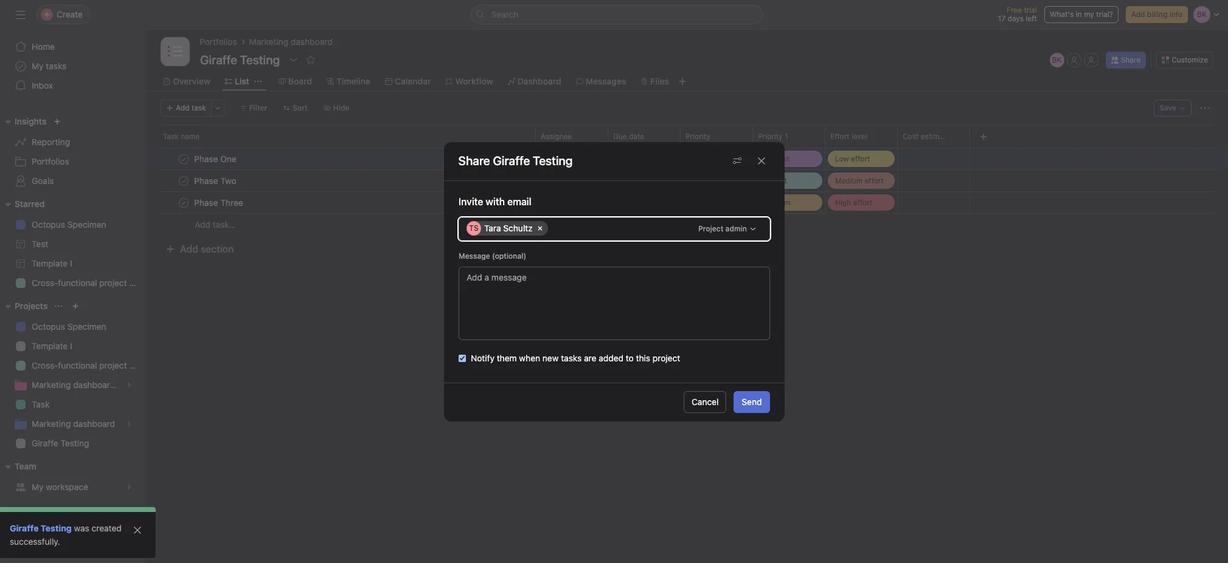 Task type: describe. For each thing, give the bounding box(es) containing it.
completed checkbox for phase two text field
[[176, 174, 191, 188]]

add task…
[[195, 220, 236, 230]]

plan for cross-functional project plan link in starred element
[[129, 278, 146, 288]]

nov
[[613, 176, 627, 186]]

dashboards
[[73, 380, 119, 390]]

marketing dashboards link
[[7, 376, 139, 395]]

tasks inside the 'global' element
[[46, 61, 67, 71]]

added
[[598, 353, 623, 363]]

with email
[[485, 196, 531, 207]]

billing
[[1147, 10, 1168, 19]]

octopus specimen link for template i
[[7, 318, 139, 337]]

search list box
[[470, 5, 762, 24]]

what's
[[1050, 10, 1074, 19]]

projects element
[[0, 296, 146, 456]]

left
[[1026, 14, 1037, 23]]

1 template i link from the top
[[7, 254, 139, 274]]

inbox link
[[7, 76, 139, 95]]

header untitled section tree grid
[[146, 148, 1228, 236]]

dashboard inside projects element
[[73, 419, 115, 429]]

octopus for starred
[[32, 220, 65, 230]]

teams element
[[0, 456, 146, 500]]

cross- for first cross-functional project plan link from the bottom of the page
[[32, 361, 58, 371]]

was created successfully.
[[10, 524, 122, 547]]

cell for phase one cell
[[608, 148, 681, 170]]

info
[[1170, 10, 1182, 19]]

cancel button
[[684, 392, 726, 414]]

1 vertical spatial marketing
[[32, 380, 71, 390]]

due date
[[613, 132, 644, 141]]

invite with email
[[458, 196, 531, 207]]

add section
[[180, 244, 234, 255]]

Message (optional) text field
[[458, 267, 770, 340]]

new
[[542, 353, 558, 363]]

project inside share giraffe testing dialog
[[652, 353, 680, 363]]

add to starred image
[[306, 55, 316, 64]]

Phase One text field
[[192, 153, 240, 165]]

due
[[613, 132, 627, 141]]

assignee
[[541, 132, 572, 141]]

— text field for the phase three 'cell'
[[903, 199, 970, 208]]

invite for invite
[[34, 543, 56, 553]]

i inside projects element
[[70, 341, 72, 352]]

add task… row
[[146, 213, 1228, 236]]

in
[[1076, 10, 1082, 19]]

0 vertical spatial marketing
[[249, 36, 288, 47]]

add task
[[176, 103, 206, 113]]

1 vertical spatial giraffe testing link
[[10, 524, 72, 534]]

to
[[625, 353, 633, 363]]

projects
[[15, 301, 48, 311]]

Notify them when new tasks are added to this project checkbox
[[458, 355, 466, 362]]

row containing task name
[[146, 125, 1228, 148]]

starred button
[[0, 197, 45, 212]]

cost estimate
[[903, 132, 950, 141]]

board
[[288, 76, 312, 86]]

project admin button
[[693, 220, 762, 238]]

invite for invite with email
[[458, 196, 483, 207]]

template i for first template i link from the bottom
[[32, 341, 72, 352]]

tara schultz cell
[[466, 221, 548, 236]]

what's in my trial?
[[1050, 10, 1113, 19]]

dashboard link
[[508, 75, 561, 88]]

1 vertical spatial giraffe
[[10, 524, 39, 534]]

admin
[[725, 224, 747, 233]]

message (optional)
[[458, 252, 526, 261]]

my workspace
[[32, 482, 88, 493]]

cross- for cross-functional project plan link in starred element
[[32, 278, 58, 288]]

add for add task
[[176, 103, 189, 113]]

starred element
[[0, 193, 146, 296]]

functional for cross-functional project plan link in starred element
[[58, 278, 97, 288]]

Phase Three text field
[[192, 197, 247, 209]]

name
[[181, 132, 200, 141]]

project admin
[[698, 224, 747, 233]]

my tasks
[[32, 61, 67, 71]]

giraffe testing inside projects element
[[32, 439, 89, 449]]

tara schultz
[[484, 223, 532, 233]]

ja
[[544, 154, 552, 163]]

i inside starred element
[[70, 259, 72, 269]]

add billing info
[[1131, 10, 1182, 19]]

completed checkbox for phase three text field at the left of page
[[176, 196, 191, 210]]

free trial 17 days left
[[998, 5, 1037, 23]]

search
[[491, 9, 519, 19]]

add task… button
[[195, 218, 236, 232]]

files
[[650, 76, 669, 86]]

plan for first cross-functional project plan link from the bottom of the page
[[129, 361, 146, 371]]

priority 1
[[758, 132, 788, 141]]

send button
[[734, 392, 770, 414]]

row containing pr
[[146, 170, 1228, 192]]

inbox
[[32, 80, 53, 91]]

project for first cross-functional project plan link from the bottom of the page
[[99, 361, 127, 371]]

(optional)
[[492, 252, 526, 261]]

notify
[[470, 353, 494, 363]]

trial
[[1024, 5, 1037, 15]]

1 horizontal spatial marketing dashboard
[[249, 36, 333, 47]]

functional for first cross-functional project plan link from the bottom of the page
[[58, 361, 97, 371]]

1 vertical spatial testing
[[41, 524, 72, 534]]

this
[[636, 353, 650, 363]]

template for first template i link from the top of the page
[[32, 259, 68, 269]]

goals
[[32, 176, 54, 186]]

date
[[629, 132, 644, 141]]

task for task
[[32, 400, 50, 410]]

invite button
[[12, 537, 64, 559]]

was
[[74, 524, 89, 534]]

octopus specimen link for test
[[7, 215, 139, 235]]

hide sidebar image
[[16, 10, 26, 19]]

1 vertical spatial giraffe testing
[[10, 524, 72, 534]]

created
[[92, 524, 122, 534]]

close this dialog image
[[756, 156, 766, 166]]

octopus specimen for template i
[[32, 322, 106, 332]]

2 cross-functional project plan link from the top
[[7, 356, 146, 376]]

share for share giraffe testing
[[458, 154, 490, 168]]

are
[[584, 353, 596, 363]]

when
[[519, 353, 540, 363]]

completed image for pr
[[176, 174, 191, 188]]

effort
[[830, 132, 850, 141]]

cancel
[[692, 397, 719, 408]]

board link
[[278, 75, 312, 88]]

template for first template i link from the bottom
[[32, 341, 68, 352]]

ts
[[469, 224, 478, 233]]

tara
[[484, 223, 501, 233]]

tasks inside share giraffe testing dialog
[[561, 353, 581, 363]]

add section button
[[161, 238, 239, 260]]

workflow
[[455, 76, 493, 86]]

reporting
[[32, 137, 70, 147]]



Task type: vqa. For each thing, say whether or not it's contained in the screenshot.
Add rule to section menu item
no



Task type: locate. For each thing, give the bounding box(es) containing it.
2 template i from the top
[[32, 341, 72, 352]]

my inside the 'global' element
[[32, 61, 44, 71]]

portfolios down reporting
[[32, 156, 69, 167]]

workspace
[[46, 482, 88, 493]]

template i for first template i link from the top of the page
[[32, 259, 72, 269]]

phase two cell
[[146, 170, 536, 192]]

0 vertical spatial completed checkbox
[[176, 174, 191, 188]]

octopus down projects
[[32, 322, 65, 332]]

portfolios inside the insights element
[[32, 156, 69, 167]]

list image
[[168, 44, 182, 59]]

Completed checkbox
[[176, 174, 191, 188], [176, 196, 191, 210]]

0 vertical spatial — text field
[[903, 177, 970, 186]]

completed image down the 'task name'
[[176, 152, 191, 166]]

search button
[[470, 5, 762, 24]]

0 vertical spatial cross-functional project plan link
[[7, 274, 146, 293]]

1 vertical spatial portfolios
[[32, 156, 69, 167]]

1 functional from the top
[[58, 278, 97, 288]]

specimen for test
[[67, 220, 106, 230]]

0 horizontal spatial marketing dashboard link
[[7, 415, 139, 434]]

cell
[[608, 148, 681, 170], [535, 192, 608, 214], [608, 192, 681, 214]]

marketing dashboard up add to starred image
[[249, 36, 333, 47]]

0 vertical spatial portfolios
[[200, 36, 237, 47]]

octopus specimen link inside projects element
[[7, 318, 139, 337]]

1 vertical spatial octopus
[[32, 322, 65, 332]]

giraffe testing
[[32, 439, 89, 449], [10, 524, 72, 534]]

add for add section
[[180, 244, 198, 255]]

my inside the teams element
[[32, 482, 44, 493]]

cell down pr 'button'
[[535, 192, 608, 214]]

0 horizontal spatial portfolios link
[[7, 152, 139, 172]]

0 horizontal spatial invite
[[34, 543, 56, 553]]

marketing up the 'task' link on the left bottom
[[32, 380, 71, 390]]

0 vertical spatial giraffe testing link
[[7, 434, 139, 454]]

insights button
[[0, 114, 46, 129]]

0 vertical spatial testing
[[61, 439, 89, 449]]

task left name
[[163, 132, 179, 141]]

0 vertical spatial cross-functional project plan
[[32, 278, 146, 288]]

trial?
[[1096, 10, 1113, 19]]

2 cross- from the top
[[32, 361, 58, 371]]

0 horizontal spatial task
[[32, 400, 50, 410]]

3 completed image from the top
[[176, 196, 191, 210]]

template i link up marketing dashboards
[[7, 337, 139, 356]]

specimen inside starred element
[[67, 220, 106, 230]]

octopus up test
[[32, 220, 65, 230]]

add for add task…
[[195, 220, 210, 230]]

octopus specimen for test
[[32, 220, 106, 230]]

notify them when new tasks are added to this project
[[470, 353, 680, 363]]

free
[[1007, 5, 1022, 15]]

1 vertical spatial task
[[32, 400, 50, 410]]

add task button
[[161, 100, 211, 117]]

pr
[[544, 176, 552, 185]]

add left billing
[[1131, 10, 1145, 19]]

0 vertical spatial giraffe testing
[[32, 439, 89, 449]]

1 octopus specimen link from the top
[[7, 215, 139, 235]]

template inside projects element
[[32, 341, 68, 352]]

2 vertical spatial completed image
[[176, 196, 191, 210]]

1 vertical spatial my
[[32, 482, 44, 493]]

octopus specimen link
[[7, 215, 139, 235], [7, 318, 139, 337]]

completed image inside the phase three 'cell'
[[176, 196, 191, 210]]

2 octopus specimen link from the top
[[7, 318, 139, 337]]

1 vertical spatial share
[[458, 154, 490, 168]]

portfolios link down reporting
[[7, 152, 139, 172]]

project down test link
[[99, 278, 127, 288]]

giraffe testing link
[[7, 434, 139, 454], [10, 524, 72, 534]]

test link
[[7, 235, 139, 254]]

cell down date
[[608, 148, 681, 170]]

cell down 18
[[608, 192, 681, 214]]

0 horizontal spatial priority
[[685, 132, 710, 141]]

0 vertical spatial cross-
[[32, 278, 58, 288]]

functional up marketing dashboards
[[58, 361, 97, 371]]

giraffe inside projects element
[[32, 439, 58, 449]]

priority for priority 1
[[758, 132, 783, 141]]

invite inside share giraffe testing dialog
[[458, 196, 483, 207]]

1 horizontal spatial share
[[1121, 55, 1141, 64]]

project
[[698, 224, 723, 233]]

files link
[[641, 75, 669, 88]]

2 vertical spatial marketing
[[32, 419, 71, 429]]

overview link
[[163, 75, 210, 88]]

list
[[235, 76, 249, 86]]

cross- inside projects element
[[32, 361, 58, 371]]

completed checkbox left phase three text field at the left of page
[[176, 196, 191, 210]]

0 vertical spatial task
[[163, 132, 179, 141]]

insights element
[[0, 111, 146, 193]]

completed image for ja
[[176, 152, 191, 166]]

functional down test link
[[58, 278, 97, 288]]

cross-functional project plan up dashboards
[[32, 361, 146, 371]]

1 vertical spatial cross-functional project plan link
[[7, 356, 146, 376]]

global element
[[0, 30, 146, 103]]

0 vertical spatial specimen
[[67, 220, 106, 230]]

1 vertical spatial marketing dashboard
[[32, 419, 115, 429]]

add left task…
[[195, 220, 210, 230]]

i up marketing dashboards
[[70, 341, 72, 352]]

i down test link
[[70, 259, 72, 269]]

template i up marketing dashboards link
[[32, 341, 72, 352]]

successfully.
[[10, 537, 60, 547]]

completed image
[[176, 152, 191, 166], [176, 174, 191, 188], [176, 196, 191, 210]]

2 priority from the left
[[758, 132, 783, 141]]

schultz
[[503, 223, 532, 233]]

my for my workspace
[[32, 482, 44, 493]]

my for my tasks
[[32, 61, 44, 71]]

2 i from the top
[[70, 341, 72, 352]]

dashboard up add to starred image
[[291, 36, 333, 47]]

octopus specimen link down projects
[[7, 318, 139, 337]]

task inside projects element
[[32, 400, 50, 410]]

row containing ja
[[146, 148, 1228, 170]]

octopus for projects
[[32, 322, 65, 332]]

0 vertical spatial template i
[[32, 259, 72, 269]]

2 template i link from the top
[[7, 337, 139, 356]]

1 vertical spatial completed checkbox
[[176, 196, 191, 210]]

test
[[32, 239, 48, 249]]

portfolios link up list link at the top left
[[200, 35, 237, 49]]

2 my from the top
[[32, 482, 44, 493]]

specimen up test link
[[67, 220, 106, 230]]

Phase Two text field
[[192, 175, 240, 187]]

project right this
[[652, 353, 680, 363]]

2 octopus from the top
[[32, 322, 65, 332]]

cross-functional project plan inside starred element
[[32, 278, 146, 288]]

cross- up marketing dashboards link
[[32, 361, 58, 371]]

giraffe testing
[[493, 154, 573, 168]]

1
[[785, 132, 788, 141]]

specimen for template i
[[67, 322, 106, 332]]

0 vertical spatial invite
[[458, 196, 483, 207]]

team button
[[0, 460, 36, 474]]

1 completed image from the top
[[176, 152, 191, 166]]

octopus specimen link up test
[[7, 215, 139, 235]]

testing up successfully.
[[41, 524, 72, 534]]

my
[[1084, 10, 1094, 19]]

functional inside starred element
[[58, 278, 97, 288]]

project permissions image
[[732, 156, 742, 166]]

1 octopus specimen from the top
[[32, 220, 106, 230]]

2 octopus specimen from the top
[[32, 322, 106, 332]]

1 vertical spatial template
[[32, 341, 68, 352]]

my tasks link
[[7, 57, 139, 76]]

level
[[852, 132, 867, 141]]

completed image inside phase one cell
[[176, 152, 191, 166]]

task for task name
[[163, 132, 179, 141]]

template down projects
[[32, 341, 68, 352]]

calendar link
[[385, 75, 431, 88]]

marketing dashboard link up add to starred image
[[249, 35, 333, 49]]

marketing
[[249, 36, 288, 47], [32, 380, 71, 390], [32, 419, 71, 429]]

1 horizontal spatial task
[[163, 132, 179, 141]]

dashboard down the 'task' link on the left bottom
[[73, 419, 115, 429]]

cell for the phase three 'cell'
[[608, 192, 681, 214]]

1 template i from the top
[[32, 259, 72, 269]]

plan inside starred element
[[129, 278, 146, 288]]

plan inside projects element
[[129, 361, 146, 371]]

invite inside "button"
[[34, 543, 56, 553]]

cross-functional project plan link down test link
[[7, 274, 146, 293]]

cross-functional project plan down test link
[[32, 278, 146, 288]]

0 vertical spatial octopus
[[32, 220, 65, 230]]

add left 'task'
[[176, 103, 189, 113]]

team
[[15, 462, 36, 472]]

1 cross- from the top
[[32, 278, 58, 288]]

completed checkbox inside phase two cell
[[176, 174, 191, 188]]

timeline link
[[327, 75, 370, 88]]

1 — text field from the top
[[903, 177, 970, 186]]

phase three cell
[[146, 192, 536, 214]]

0 vertical spatial my
[[32, 61, 44, 71]]

priority for priority
[[685, 132, 710, 141]]

marketing dashboard link inside projects element
[[7, 415, 139, 434]]

tasks left are
[[561, 353, 581, 363]]

template i inside projects element
[[32, 341, 72, 352]]

1 vertical spatial i
[[70, 341, 72, 352]]

0 vertical spatial octopus specimen link
[[7, 215, 139, 235]]

project inside starred element
[[99, 278, 127, 288]]

message
[[458, 252, 490, 261]]

cross- up projects
[[32, 278, 58, 288]]

priority up header untitled section tree grid
[[685, 132, 710, 141]]

add left section
[[180, 244, 198, 255]]

0 horizontal spatial dashboard
[[73, 419, 115, 429]]

1 vertical spatial portfolios link
[[7, 152, 139, 172]]

task name
[[163, 132, 200, 141]]

1 completed checkbox from the top
[[176, 174, 191, 188]]

1 vertical spatial plan
[[129, 361, 146, 371]]

— text field
[[903, 177, 970, 186], [903, 199, 970, 208]]

functional inside projects element
[[58, 361, 97, 371]]

marketing dashboard link
[[249, 35, 333, 49], [7, 415, 139, 434]]

specimen up dashboards
[[67, 322, 106, 332]]

marketing dashboards
[[32, 380, 119, 390]]

section
[[201, 244, 234, 255]]

2 plan from the top
[[129, 361, 146, 371]]

0 horizontal spatial tasks
[[46, 61, 67, 71]]

add inside 'row'
[[195, 220, 210, 230]]

add inside button
[[180, 244, 198, 255]]

priority left 1
[[758, 132, 783, 141]]

1 horizontal spatial dashboard
[[291, 36, 333, 47]]

nov 18
[[613, 176, 637, 186]]

cross-functional project plan for cross-functional project plan link in starred element
[[32, 278, 146, 288]]

template i link down test
[[7, 254, 139, 274]]

1 vertical spatial functional
[[58, 361, 97, 371]]

reporting link
[[7, 133, 139, 152]]

0 horizontal spatial marketing dashboard
[[32, 419, 115, 429]]

octopus specimen up test link
[[32, 220, 106, 230]]

template down test
[[32, 259, 68, 269]]

task
[[192, 103, 206, 113]]

testing
[[61, 439, 89, 449], [41, 524, 72, 534]]

giraffe testing link up the teams element
[[7, 434, 139, 454]]

workflow link
[[446, 75, 493, 88]]

0 vertical spatial marketing dashboard link
[[249, 35, 333, 49]]

1 octopus from the top
[[32, 220, 65, 230]]

0 vertical spatial portfolios link
[[200, 35, 237, 49]]

— text field
[[903, 155, 970, 164]]

share inside button
[[1121, 55, 1141, 64]]

— text field for phase two cell
[[903, 177, 970, 186]]

row
[[146, 125, 1228, 148], [161, 147, 1213, 148], [146, 148, 1228, 170], [146, 170, 1228, 192], [146, 192, 1228, 214]]

0 horizontal spatial share
[[458, 154, 490, 168]]

task…
[[213, 220, 236, 230]]

cross-functional project plan inside projects element
[[32, 361, 146, 371]]

1 specimen from the top
[[67, 220, 106, 230]]

my workspace link
[[7, 478, 139, 498]]

octopus specimen down projects
[[32, 322, 106, 332]]

completed image inside phase two cell
[[176, 174, 191, 188]]

my down team
[[32, 482, 44, 493]]

0 vertical spatial tasks
[[46, 61, 67, 71]]

Completed checkbox
[[176, 152, 191, 166]]

completed image left phase three text field at the left of page
[[176, 196, 191, 210]]

1 vertical spatial octopus specimen
[[32, 322, 106, 332]]

home link
[[7, 37, 139, 57]]

1 horizontal spatial portfolios
[[200, 36, 237, 47]]

bk button
[[1050, 53, 1064, 68]]

0 vertical spatial giraffe
[[32, 439, 58, 449]]

specimen
[[67, 220, 106, 230], [67, 322, 106, 332]]

messages
[[586, 76, 626, 86]]

1 i from the top
[[70, 259, 72, 269]]

giraffe testing up successfully.
[[10, 524, 72, 534]]

giraffe up team
[[32, 439, 58, 449]]

cross-functional project plan link
[[7, 274, 146, 293], [7, 356, 146, 376]]

template i link
[[7, 254, 139, 274], [7, 337, 139, 356]]

marketing dashboard inside 'link'
[[32, 419, 115, 429]]

marketing dashboard down the 'task' link on the left bottom
[[32, 419, 115, 429]]

1 vertical spatial dashboard
[[73, 419, 115, 429]]

1 vertical spatial marketing dashboard link
[[7, 415, 139, 434]]

1 vertical spatial template i
[[32, 341, 72, 352]]

2 completed checkbox from the top
[[176, 196, 191, 210]]

template i inside starred element
[[32, 259, 72, 269]]

add for add billing info
[[1131, 10, 1145, 19]]

share giraffe testing dialog
[[444, 142, 784, 422]]

timeline
[[336, 76, 370, 86]]

effort level
[[830, 132, 867, 141]]

tasks down home
[[46, 61, 67, 71]]

octopus specimen inside starred element
[[32, 220, 106, 230]]

share button
[[1106, 52, 1146, 69]]

2 completed image from the top
[[176, 174, 191, 188]]

1 horizontal spatial marketing dashboard link
[[249, 35, 333, 49]]

0 vertical spatial template
[[32, 259, 68, 269]]

share down add billing info button
[[1121, 55, 1141, 64]]

0 vertical spatial completed image
[[176, 152, 191, 166]]

share inside dialog
[[458, 154, 490, 168]]

2 functional from the top
[[58, 361, 97, 371]]

template inside starred element
[[32, 259, 68, 269]]

what's in my trial? button
[[1044, 6, 1119, 23]]

giraffe testing link up successfully.
[[10, 524, 72, 534]]

completed checkbox down completed option in the top left of the page
[[176, 174, 191, 188]]

2 — text field from the top
[[903, 199, 970, 208]]

1 vertical spatial template i link
[[7, 337, 139, 356]]

1 template from the top
[[32, 259, 68, 269]]

share for share
[[1121, 55, 1141, 64]]

giraffe up successfully.
[[10, 524, 39, 534]]

1 horizontal spatial invite
[[458, 196, 483, 207]]

my up inbox
[[32, 61, 44, 71]]

task link
[[7, 395, 139, 415]]

1 horizontal spatial portfolios link
[[200, 35, 237, 49]]

1 priority from the left
[[685, 132, 710, 141]]

completed image down completed option in the top left of the page
[[176, 174, 191, 188]]

2 cross-functional project plan from the top
[[32, 361, 146, 371]]

1 cross-functional project plan from the top
[[32, 278, 146, 288]]

2 specimen from the top
[[67, 322, 106, 332]]

marketing dashboard
[[249, 36, 333, 47], [32, 419, 115, 429]]

octopus specimen inside projects element
[[32, 322, 106, 332]]

insights
[[15, 116, 46, 127]]

1 vertical spatial invite
[[34, 543, 56, 553]]

1 vertical spatial cross-functional project plan
[[32, 361, 146, 371]]

send
[[742, 397, 762, 408]]

0 vertical spatial share
[[1121, 55, 1141, 64]]

tara schultz row
[[466, 221, 693, 239]]

portfolios up list link at the top left
[[200, 36, 237, 47]]

2 template from the top
[[32, 341, 68, 352]]

1 vertical spatial specimen
[[67, 322, 106, 332]]

0 vertical spatial marketing dashboard
[[249, 36, 333, 47]]

octopus inside starred element
[[32, 220, 65, 230]]

18
[[629, 176, 637, 186]]

share up invite with email
[[458, 154, 490, 168]]

0 vertical spatial template i link
[[7, 254, 139, 274]]

phase one cell
[[146, 148, 536, 170]]

None text field
[[197, 49, 283, 71]]

pr button
[[541, 174, 605, 188]]

1 vertical spatial — text field
[[903, 199, 970, 208]]

calendar
[[395, 76, 431, 86]]

project up dashboards
[[99, 361, 127, 371]]

marketing up list
[[249, 36, 288, 47]]

1 horizontal spatial priority
[[758, 132, 783, 141]]

tasks
[[46, 61, 67, 71], [561, 353, 581, 363]]

dashboard
[[517, 76, 561, 86]]

1 plan from the top
[[129, 278, 146, 288]]

0 vertical spatial functional
[[58, 278, 97, 288]]

0 vertical spatial plan
[[129, 278, 146, 288]]

project for cross-functional project plan link in starred element
[[99, 278, 127, 288]]

cross-functional project plan link up marketing dashboards
[[7, 356, 146, 376]]

1 vertical spatial completed image
[[176, 174, 191, 188]]

1 horizontal spatial tasks
[[561, 353, 581, 363]]

cross-functional project plan link inside starred element
[[7, 274, 146, 293]]

0 horizontal spatial portfolios
[[32, 156, 69, 167]]

cross-functional project plan for first cross-functional project plan link from the bottom of the page
[[32, 361, 146, 371]]

giraffe testing up the teams element
[[32, 439, 89, 449]]

octopus inside projects element
[[32, 322, 65, 332]]

17
[[998, 14, 1006, 23]]

1 my from the top
[[32, 61, 44, 71]]

task down marketing dashboards link
[[32, 400, 50, 410]]

cross- inside starred element
[[32, 278, 58, 288]]

specimen inside projects element
[[67, 322, 106, 332]]

0 vertical spatial dashboard
[[291, 36, 333, 47]]

james
[[558, 154, 580, 163]]

0 vertical spatial octopus specimen
[[32, 220, 106, 230]]

1 vertical spatial tasks
[[561, 353, 581, 363]]

completed checkbox inside the phase three 'cell'
[[176, 196, 191, 210]]

1 cross-functional project plan link from the top
[[7, 274, 146, 293]]

1 vertical spatial cross-
[[32, 361, 58, 371]]

testing up the teams element
[[61, 439, 89, 449]]

testing inside projects element
[[61, 439, 89, 449]]

0 vertical spatial i
[[70, 259, 72, 269]]

close image
[[133, 526, 142, 536]]

marketing dashboard link down marketing dashboards link
[[7, 415, 139, 434]]

messages link
[[576, 75, 626, 88]]

share giraffe testing
[[458, 154, 573, 168]]

octopus specimen link inside starred element
[[7, 215, 139, 235]]

days
[[1008, 14, 1024, 23]]

add billing info button
[[1126, 6, 1188, 23]]

template i down test
[[32, 259, 72, 269]]

cost
[[903, 132, 919, 141]]

marketing down the 'task' link on the left bottom
[[32, 419, 71, 429]]

1 vertical spatial octopus specimen link
[[7, 318, 139, 337]]



